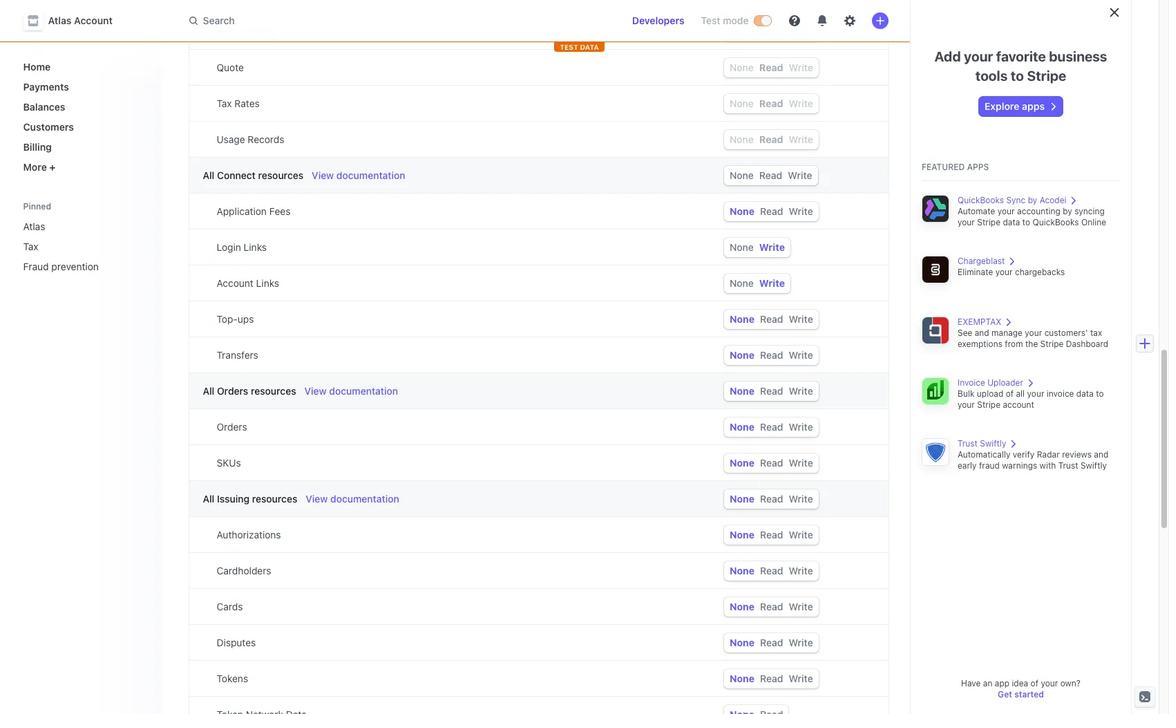 Task type: describe. For each thing, give the bounding box(es) containing it.
test mode
[[701, 15, 749, 26]]

your inside the have an app idea of your own? get started
[[1041, 678, 1059, 689]]

automate your accounting by syncing your stripe data to quickbooks online
[[958, 206, 1107, 227]]

none button for cardholders
[[730, 565, 755, 577]]

chargebacks
[[1015, 267, 1065, 277]]

customers link
[[18, 115, 150, 138]]

read for tokens
[[760, 673, 784, 684]]

stripe inside see and manage your customers' tax exemptions from the stripe dashboard
[[1041, 339, 1064, 349]]

12 none from the top
[[730, 565, 755, 577]]

transfers
[[217, 349, 258, 361]]

account links
[[217, 277, 279, 289]]

ups
[[238, 313, 254, 325]]

view documentation link for all connect resources
[[312, 169, 406, 182]]

2 orders from the top
[[217, 421, 247, 433]]

view documentation for all orders resources
[[305, 385, 398, 397]]

view documentation for all connect resources
[[312, 169, 406, 181]]

read button for skus
[[760, 457, 784, 469]]

none read write for cardholders
[[730, 565, 813, 577]]

authorizations
[[217, 529, 281, 541]]

online
[[1082, 217, 1107, 227]]

stripe inside bulk upload of all your invoice data to your stripe account
[[978, 400, 1001, 410]]

payments
[[23, 81, 69, 93]]

0 vertical spatial swiftly
[[980, 438, 1007, 449]]

and inside see and manage your customers' tax exemptions from the stripe dashboard
[[975, 328, 990, 338]]

add your favorite business tools to stripe
[[935, 48, 1108, 84]]

explore
[[985, 100, 1020, 112]]

chargeblast image
[[922, 256, 950, 283]]

read button for application fees
[[760, 205, 784, 217]]

atlas account button
[[23, 11, 126, 30]]

1 vertical spatial account
[[217, 277, 254, 289]]

explore apps link
[[980, 97, 1063, 116]]

all for all orders resources
[[203, 385, 215, 397]]

4 none from the top
[[730, 277, 754, 289]]

documentation for all connect resources
[[337, 169, 406, 181]]

documentation for all issuing resources
[[331, 493, 399, 505]]

account
[[1003, 400, 1035, 410]]

mode
[[723, 15, 749, 26]]

3 none from the top
[[730, 241, 754, 253]]

atlas for atlas
[[23, 221, 45, 232]]

none read write for cards
[[730, 601, 813, 612]]

7 none button from the top
[[730, 385, 755, 397]]

manage
[[992, 328, 1023, 338]]

upload
[[977, 388, 1004, 399]]

featured
[[922, 162, 965, 172]]

billing link
[[18, 135, 150, 158]]

customers'
[[1045, 328, 1088, 338]]

atlas for atlas account
[[48, 15, 72, 26]]

read button for authorizations
[[760, 529, 784, 541]]

tax for tax rates
[[217, 97, 232, 109]]

automatically verify radar reviews and early fraud warnings with trust swiftly
[[958, 449, 1109, 471]]

none read write for transfers
[[730, 349, 813, 361]]

1 none read write from the top
[[730, 169, 813, 181]]

none read write for top-ups
[[730, 313, 813, 325]]

skus
[[217, 457, 241, 469]]

issuing
[[217, 493, 250, 505]]

none read write for skus
[[730, 457, 813, 469]]

developers link
[[627, 10, 690, 32]]

bulk upload of all your invoice data to your stripe account
[[958, 388, 1104, 410]]

9 none from the top
[[730, 457, 755, 469]]

from
[[1005, 339, 1024, 349]]

see and manage your customers' tax exemptions from the stripe dashboard
[[958, 328, 1109, 349]]

view documentation for all issuing resources
[[306, 493, 399, 505]]

none button for disputes
[[730, 637, 755, 648]]

fraud
[[980, 460, 1000, 471]]

data
[[580, 43, 599, 51]]

more
[[23, 161, 47, 173]]

view for all orders resources
[[305, 385, 327, 397]]

view for all issuing resources
[[306, 493, 328, 505]]

read for top-ups
[[760, 313, 784, 325]]

acodei
[[1040, 195, 1067, 205]]

chargeblast
[[958, 256, 1005, 266]]

your down chargeblast
[[996, 267, 1013, 277]]

documentation for all orders resources
[[329, 385, 398, 397]]

uploader
[[988, 377, 1024, 388]]

pinned
[[23, 201, 51, 212]]

eliminate your chargebacks
[[958, 267, 1065, 277]]

your down quickbooks sync by acodei
[[998, 206, 1015, 216]]

0 horizontal spatial trust
[[958, 438, 978, 449]]

view for all connect resources
[[312, 169, 334, 181]]

5 none read write from the top
[[730, 385, 813, 397]]

view documentation link for all issuing resources
[[306, 492, 399, 506]]

account inside "button"
[[74, 15, 113, 26]]

Search search field
[[181, 8, 571, 34]]

none button for authorizations
[[730, 529, 755, 541]]

balances
[[23, 101, 65, 113]]

featured apps
[[922, 162, 989, 172]]

top-ups
[[217, 313, 254, 325]]

trust inside automatically verify radar reviews and early fraud warnings with trust swiftly
[[1059, 460, 1079, 471]]

Search text field
[[181, 8, 571, 34]]

usage
[[217, 133, 245, 145]]

an
[[984, 678, 993, 689]]

all orders resources
[[203, 385, 296, 397]]

to inside automate your accounting by syncing your stripe data to quickbooks online
[[1023, 217, 1031, 227]]

favorite
[[997, 48, 1046, 64]]

none button for transfers
[[730, 349, 755, 361]]

+
[[49, 161, 56, 173]]

tax for tax
[[23, 241, 38, 252]]

usage records
[[217, 133, 284, 145]]

read for disputes
[[760, 637, 784, 648]]

of inside bulk upload of all your invoice data to your stripe account
[[1006, 388, 1014, 399]]

fraud prevention
[[23, 261, 99, 272]]

0 vertical spatial by
[[1028, 195, 1038, 205]]

trust swiftly image
[[922, 438, 950, 466]]

8 none from the top
[[730, 421, 755, 433]]

all
[[1016, 388, 1025, 399]]

subscriptions
[[217, 26, 278, 37]]

swiftly inside automatically verify radar reviews and early fraud warnings with trust swiftly
[[1081, 460, 1107, 471]]

trust swiftly
[[958, 438, 1007, 449]]

exemptax image
[[922, 317, 950, 344]]

invoice
[[958, 377, 986, 388]]

test
[[560, 43, 578, 51]]

1 none button from the top
[[730, 169, 754, 181]]

own?
[[1061, 678, 1081, 689]]

reviews
[[1063, 449, 1092, 460]]

atlas account
[[48, 15, 113, 26]]

read for orders
[[760, 421, 784, 433]]

test
[[701, 15, 721, 26]]

home link
[[18, 55, 150, 78]]

cardholders
[[217, 565, 271, 577]]

connect
[[217, 169, 256, 181]]

7 none from the top
[[730, 385, 755, 397]]

none write for account links
[[730, 277, 785, 289]]

read button for top-ups
[[760, 313, 784, 325]]

records
[[248, 133, 284, 145]]

resources for all issuing resources
[[252, 493, 298, 505]]

top-
[[217, 313, 238, 325]]

apps
[[968, 162, 989, 172]]

warnings
[[1003, 460, 1038, 471]]

to inside bulk upload of all your invoice data to your stripe account
[[1096, 388, 1104, 399]]

none write for login links
[[730, 241, 785, 253]]

your inside see and manage your customers' tax exemptions from the stripe dashboard
[[1025, 328, 1043, 338]]

login links
[[217, 241, 267, 253]]

atlas link
[[18, 215, 150, 238]]

cards
[[217, 601, 243, 612]]

have an app idea of your own? get started
[[962, 678, 1081, 700]]

balances link
[[18, 95, 150, 118]]



Task type: locate. For each thing, give the bounding box(es) containing it.
1 all from the top
[[203, 169, 215, 181]]

6 none read write from the top
[[730, 421, 813, 433]]

1 horizontal spatial trust
[[1059, 460, 1079, 471]]

orders up the skus on the left bottom of the page
[[217, 421, 247, 433]]

0 horizontal spatial of
[[1006, 388, 1014, 399]]

15 none button from the top
[[730, 673, 755, 684]]

0 horizontal spatial by
[[1028, 195, 1038, 205]]

0 vertical spatial view
[[312, 169, 334, 181]]

1 horizontal spatial by
[[1063, 206, 1073, 216]]

to down favorite
[[1011, 68, 1024, 84]]

fees
[[269, 205, 291, 217]]

0 vertical spatial and
[[975, 328, 990, 338]]

0 horizontal spatial account
[[74, 15, 113, 26]]

of left all
[[1006, 388, 1014, 399]]

disputes
[[217, 637, 256, 648]]

stripe down automate at the right of the page
[[978, 217, 1001, 227]]

1 none write from the top
[[730, 241, 785, 253]]

0 vertical spatial view documentation link
[[312, 169, 406, 182]]

read for cardholders
[[760, 565, 784, 577]]

links for account links
[[256, 277, 279, 289]]

11 none read write from the top
[[730, 601, 813, 612]]

resources down "transfers"
[[251, 385, 296, 397]]

all
[[203, 169, 215, 181], [203, 385, 215, 397], [203, 493, 215, 505]]

rates
[[235, 97, 260, 109]]

the
[[1026, 339, 1038, 349]]

apps
[[1022, 100, 1045, 112]]

quickbooks sync by acodei image
[[922, 195, 950, 223]]

1 none from the top
[[730, 169, 754, 181]]

to down accounting
[[1023, 217, 1031, 227]]

none read write
[[730, 169, 813, 181], [730, 205, 813, 217], [730, 313, 813, 325], [730, 349, 813, 361], [730, 385, 813, 397], [730, 421, 813, 433], [730, 457, 813, 469], [730, 493, 813, 505], [730, 529, 813, 541], [730, 565, 813, 577], [730, 601, 813, 612], [730, 637, 813, 648], [730, 673, 813, 684]]

links for login links
[[244, 241, 267, 253]]

2 none read write from the top
[[730, 205, 813, 217]]

account up home link
[[74, 15, 113, 26]]

none read write for disputes
[[730, 637, 813, 648]]

atlas down pinned
[[23, 221, 45, 232]]

none read write for orders
[[730, 421, 813, 433]]

0 horizontal spatial atlas
[[23, 221, 45, 232]]

0 vertical spatial to
[[1011, 68, 1024, 84]]

0 vertical spatial view documentation
[[312, 169, 406, 181]]

test data
[[560, 43, 599, 51]]

invoice uploader image
[[922, 377, 950, 405]]

5 none from the top
[[730, 313, 755, 325]]

of
[[1006, 388, 1014, 399], [1031, 678, 1039, 689]]

stripe down upload
[[978, 400, 1001, 410]]

and inside automatically verify radar reviews and early fraud warnings with trust swiftly
[[1095, 449, 1109, 460]]

2 vertical spatial to
[[1096, 388, 1104, 399]]

read for authorizations
[[760, 529, 784, 541]]

2 vertical spatial view documentation
[[306, 493, 399, 505]]

your left own?
[[1041, 678, 1059, 689]]

0 vertical spatial documentation
[[337, 169, 406, 181]]

get
[[998, 689, 1013, 700]]

business
[[1049, 48, 1108, 64]]

read for cards
[[760, 601, 784, 612]]

10 none button from the top
[[730, 493, 755, 505]]

1 vertical spatial documentation
[[329, 385, 398, 397]]

atlas inside pinned element
[[23, 221, 45, 232]]

tax rates
[[217, 97, 260, 109]]

1 vertical spatial view
[[305, 385, 327, 397]]

quickbooks down accounting
[[1033, 217, 1079, 227]]

tokens
[[217, 673, 248, 684]]

3 all from the top
[[203, 493, 215, 505]]

none button for application fees
[[730, 205, 755, 217]]

links down login links
[[256, 277, 279, 289]]

2 none button from the top
[[730, 205, 755, 217]]

read for application fees
[[760, 205, 784, 217]]

11 none from the top
[[730, 529, 755, 541]]

and right reviews
[[1095, 449, 1109, 460]]

your
[[964, 48, 994, 64], [998, 206, 1015, 216], [958, 217, 975, 227], [996, 267, 1013, 277], [1025, 328, 1043, 338], [1028, 388, 1045, 399], [958, 400, 975, 410], [1041, 678, 1059, 689]]

stripe down customers'
[[1041, 339, 1064, 349]]

bulk
[[958, 388, 975, 399]]

13 none read write from the top
[[730, 673, 813, 684]]

read
[[760, 169, 783, 181], [760, 205, 784, 217], [760, 313, 784, 325], [760, 349, 784, 361], [760, 385, 784, 397], [760, 421, 784, 433], [760, 457, 784, 469], [760, 493, 784, 505], [760, 529, 784, 541], [760, 565, 784, 577], [760, 601, 784, 612], [760, 637, 784, 648], [760, 673, 784, 684]]

fraud prevention link
[[18, 255, 150, 278]]

developers
[[632, 15, 685, 26]]

write button
[[788, 169, 813, 181], [789, 205, 813, 217], [760, 241, 785, 253], [760, 277, 785, 289], [789, 313, 813, 325], [789, 349, 813, 361], [789, 385, 813, 397], [789, 421, 813, 433], [789, 457, 813, 469], [789, 493, 813, 505], [789, 529, 813, 541], [789, 565, 813, 577], [789, 601, 813, 612], [789, 637, 813, 648], [789, 673, 813, 684]]

10 none read write from the top
[[730, 565, 813, 577]]

pinned navigation links element
[[18, 195, 153, 278]]

links right login at the left top
[[244, 241, 267, 253]]

tax
[[1091, 328, 1103, 338]]

0 vertical spatial atlas
[[48, 15, 72, 26]]

have
[[962, 678, 981, 689]]

0 vertical spatial trust
[[958, 438, 978, 449]]

3 none button from the top
[[730, 241, 754, 253]]

1 vertical spatial of
[[1031, 678, 1039, 689]]

0 vertical spatial data
[[1003, 217, 1021, 227]]

syncing
[[1075, 206, 1105, 216]]

0 horizontal spatial and
[[975, 328, 990, 338]]

by up accounting
[[1028, 195, 1038, 205]]

2 none from the top
[[730, 205, 755, 217]]

login
[[217, 241, 241, 253]]

all for all issuing resources
[[203, 493, 215, 505]]

none read write for authorizations
[[730, 529, 813, 541]]

12 none button from the top
[[730, 565, 755, 577]]

read for skus
[[760, 457, 784, 469]]

accounting
[[1018, 206, 1061, 216]]

dashboard
[[1066, 339, 1109, 349]]

to inside add your favorite business tools to stripe
[[1011, 68, 1024, 84]]

all issuing resources
[[203, 493, 298, 505]]

none button for top-ups
[[730, 313, 755, 325]]

read button
[[760, 169, 783, 181], [760, 205, 784, 217], [760, 313, 784, 325], [760, 349, 784, 361], [760, 385, 784, 397], [760, 421, 784, 433], [760, 457, 784, 469], [760, 493, 784, 505], [760, 529, 784, 541], [760, 565, 784, 577], [760, 601, 784, 612], [760, 637, 784, 648], [760, 673, 784, 684]]

by
[[1028, 195, 1038, 205], [1063, 206, 1073, 216]]

trust up automatically
[[958, 438, 978, 449]]

read button for tokens
[[760, 673, 784, 684]]

read button for orders
[[760, 421, 784, 433]]

atlas up the "home"
[[48, 15, 72, 26]]

1 vertical spatial atlas
[[23, 221, 45, 232]]

quickbooks sync by acodei
[[958, 195, 1067, 205]]

1 vertical spatial all
[[203, 385, 215, 397]]

6 none from the top
[[730, 349, 755, 361]]

13 none from the top
[[730, 601, 755, 612]]

2 vertical spatial all
[[203, 493, 215, 505]]

of up started
[[1031, 678, 1039, 689]]

resources
[[258, 169, 304, 181], [251, 385, 296, 397], [252, 493, 298, 505]]

tax left rates
[[217, 97, 232, 109]]

of inside the have an app idea of your own? get started
[[1031, 678, 1039, 689]]

0 vertical spatial account
[[74, 15, 113, 26]]

2 vertical spatial view documentation link
[[306, 492, 399, 506]]

1 vertical spatial orders
[[217, 421, 247, 433]]

read for transfers
[[760, 349, 784, 361]]

billing
[[23, 141, 52, 153]]

trust down reviews
[[1059, 460, 1079, 471]]

resources up "fees"
[[258, 169, 304, 181]]

1 vertical spatial by
[[1063, 206, 1073, 216]]

1 horizontal spatial data
[[1077, 388, 1094, 399]]

view documentation link for all orders resources
[[305, 384, 398, 398]]

application fees
[[217, 205, 291, 217]]

stripe down favorite
[[1027, 68, 1067, 84]]

0 horizontal spatial swiftly
[[980, 438, 1007, 449]]

0 vertical spatial all
[[203, 169, 215, 181]]

and up exemptions
[[975, 328, 990, 338]]

orders
[[217, 385, 248, 397], [217, 421, 247, 433]]

view
[[312, 169, 334, 181], [305, 385, 327, 397], [306, 493, 328, 505]]

2 vertical spatial resources
[[252, 493, 298, 505]]

app
[[995, 678, 1010, 689]]

home
[[23, 61, 51, 73]]

0 horizontal spatial quickbooks
[[958, 195, 1004, 205]]

14 none button from the top
[[730, 637, 755, 648]]

your inside add your favorite business tools to stripe
[[964, 48, 994, 64]]

add
[[935, 48, 961, 64]]

read button for transfers
[[760, 349, 784, 361]]

eliminate
[[958, 267, 994, 277]]

4 none button from the top
[[730, 277, 754, 289]]

trust
[[958, 438, 978, 449], [1059, 460, 1079, 471]]

1 vertical spatial data
[[1077, 388, 1094, 399]]

exemptions
[[958, 339, 1003, 349]]

account up top-ups at the top of page
[[217, 277, 254, 289]]

1 vertical spatial tax
[[23, 241, 38, 252]]

data right invoice
[[1077, 388, 1094, 399]]

1 vertical spatial none write
[[730, 277, 785, 289]]

1 vertical spatial resources
[[251, 385, 296, 397]]

3 none read write from the top
[[730, 313, 813, 325]]

started
[[1015, 689, 1044, 700]]

see
[[958, 328, 973, 338]]

quote
[[217, 62, 244, 73]]

your down bulk
[[958, 400, 975, 410]]

1 horizontal spatial tax
[[217, 97, 232, 109]]

1 vertical spatial view documentation
[[305, 385, 398, 397]]

data down quickbooks sync by acodei
[[1003, 217, 1021, 227]]

1 horizontal spatial and
[[1095, 449, 1109, 460]]

1 horizontal spatial quickbooks
[[1033, 217, 1079, 227]]

none
[[730, 169, 754, 181], [730, 205, 755, 217], [730, 241, 754, 253], [730, 277, 754, 289], [730, 313, 755, 325], [730, 349, 755, 361], [730, 385, 755, 397], [730, 421, 755, 433], [730, 457, 755, 469], [730, 493, 755, 505], [730, 529, 755, 541], [730, 565, 755, 577], [730, 601, 755, 612], [730, 637, 755, 648], [730, 673, 755, 684]]

view documentation link
[[312, 169, 406, 182], [305, 384, 398, 398], [306, 492, 399, 506]]

6 none button from the top
[[730, 349, 755, 361]]

9 none read write from the top
[[730, 529, 813, 541]]

invoice uploader
[[958, 377, 1024, 388]]

swiftly up automatically
[[980, 438, 1007, 449]]

none read write for tokens
[[730, 673, 813, 684]]

data inside bulk upload of all your invoice data to your stripe account
[[1077, 388, 1094, 399]]

2 none write from the top
[[730, 277, 785, 289]]

0 vertical spatial none write
[[730, 241, 785, 253]]

none read write for application fees
[[730, 205, 813, 217]]

0 horizontal spatial data
[[1003, 217, 1021, 227]]

by inside automate your accounting by syncing your stripe data to quickbooks online
[[1063, 206, 1073, 216]]

1 horizontal spatial account
[[217, 277, 254, 289]]

to right invoice
[[1096, 388, 1104, 399]]

tax up fraud
[[23, 241, 38, 252]]

all for all connect resources
[[203, 169, 215, 181]]

1 horizontal spatial swiftly
[[1081, 460, 1107, 471]]

1 vertical spatial quickbooks
[[1033, 217, 1079, 227]]

resources right issuing
[[252, 493, 298, 505]]

10 none from the top
[[730, 493, 755, 505]]

your up the
[[1025, 328, 1043, 338]]

1 vertical spatial links
[[256, 277, 279, 289]]

stripe inside automate your accounting by syncing your stripe data to quickbooks online
[[978, 217, 1001, 227]]

none button for login links
[[730, 241, 754, 253]]

1 vertical spatial swiftly
[[1081, 460, 1107, 471]]

swiftly down reviews
[[1081, 460, 1107, 471]]

read button for disputes
[[760, 637, 784, 648]]

7 none read write from the top
[[730, 457, 813, 469]]

with
[[1040, 460, 1056, 471]]

automate
[[958, 206, 996, 216]]

early
[[958, 460, 977, 471]]

customers
[[23, 121, 74, 133]]

write
[[788, 169, 813, 181], [789, 205, 813, 217], [760, 241, 785, 253], [760, 277, 785, 289], [789, 313, 813, 325], [789, 349, 813, 361], [789, 385, 813, 397], [789, 421, 813, 433], [789, 457, 813, 469], [789, 493, 813, 505], [789, 529, 813, 541], [789, 565, 813, 577], [789, 601, 813, 612], [789, 637, 813, 648], [789, 673, 813, 684]]

idea
[[1012, 678, 1029, 689]]

data inside automate your accounting by syncing your stripe data to quickbooks online
[[1003, 217, 1021, 227]]

13 none button from the top
[[730, 601, 755, 612]]

core navigation links element
[[18, 55, 150, 178]]

0 vertical spatial resources
[[258, 169, 304, 181]]

15 none from the top
[[730, 673, 755, 684]]

none button for account links
[[730, 277, 754, 289]]

your up tools
[[964, 48, 994, 64]]

orders down "transfers"
[[217, 385, 248, 397]]

sync
[[1007, 195, 1026, 205]]

application
[[217, 205, 267, 217]]

0 vertical spatial links
[[244, 241, 267, 253]]

1 vertical spatial to
[[1023, 217, 1031, 227]]

14 none from the top
[[730, 637, 755, 648]]

prevention
[[51, 261, 99, 272]]

fraud
[[23, 261, 49, 272]]

5 none button from the top
[[730, 313, 755, 325]]

radar
[[1037, 449, 1060, 460]]

2 vertical spatial documentation
[[331, 493, 399, 505]]

9 none button from the top
[[730, 457, 755, 469]]

1 horizontal spatial of
[[1031, 678, 1039, 689]]

search
[[203, 15, 235, 26]]

0 vertical spatial quickbooks
[[958, 195, 1004, 205]]

0 vertical spatial of
[[1006, 388, 1014, 399]]

read button for cards
[[760, 601, 784, 612]]

1 vertical spatial and
[[1095, 449, 1109, 460]]

12 none read write from the top
[[730, 637, 813, 648]]

2 vertical spatial view
[[306, 493, 328, 505]]

more +
[[23, 161, 56, 173]]

settings image
[[844, 15, 855, 26]]

verify
[[1013, 449, 1035, 460]]

11 none button from the top
[[730, 529, 755, 541]]

1 vertical spatial trust
[[1059, 460, 1079, 471]]

stripe inside add your favorite business tools to stripe
[[1027, 68, 1067, 84]]

links
[[244, 241, 267, 253], [256, 277, 279, 289]]

1 orders from the top
[[217, 385, 248, 397]]

1 vertical spatial view documentation link
[[305, 384, 398, 398]]

your down automate at the right of the page
[[958, 217, 975, 227]]

pinned element
[[18, 215, 150, 278]]

quickbooks up automate at the right of the page
[[958, 195, 1004, 205]]

atlas inside "button"
[[48, 15, 72, 26]]

2 all from the top
[[203, 385, 215, 397]]

none button for cards
[[730, 601, 755, 612]]

tax inside pinned element
[[23, 241, 38, 252]]

help image
[[789, 15, 800, 26]]

your right all
[[1028, 388, 1045, 399]]

get started link
[[998, 689, 1044, 700]]

view documentation
[[312, 169, 406, 181], [305, 385, 398, 397], [306, 493, 399, 505]]

0 horizontal spatial tax
[[23, 241, 38, 252]]

1 horizontal spatial atlas
[[48, 15, 72, 26]]

and
[[975, 328, 990, 338], [1095, 449, 1109, 460]]

8 none read write from the top
[[730, 493, 813, 505]]

resources for all orders resources
[[251, 385, 296, 397]]

0 vertical spatial orders
[[217, 385, 248, 397]]

by down acodei
[[1063, 206, 1073, 216]]

0 vertical spatial tax
[[217, 97, 232, 109]]

tax link
[[18, 235, 150, 258]]

read button for cardholders
[[760, 565, 784, 577]]

none button for tokens
[[730, 673, 755, 684]]

none button for skus
[[730, 457, 755, 469]]

automatically
[[958, 449, 1011, 460]]

quickbooks inside automate your accounting by syncing your stripe data to quickbooks online
[[1033, 217, 1079, 227]]

quickbooks
[[958, 195, 1004, 205], [1033, 217, 1079, 227]]

all connect resources
[[203, 169, 304, 181]]

none button for orders
[[730, 421, 755, 433]]

4 none read write from the top
[[730, 349, 813, 361]]

8 none button from the top
[[730, 421, 755, 433]]

resources for all connect resources
[[258, 169, 304, 181]]



Task type: vqa. For each thing, say whether or not it's contained in the screenshot.
Trust
yes



